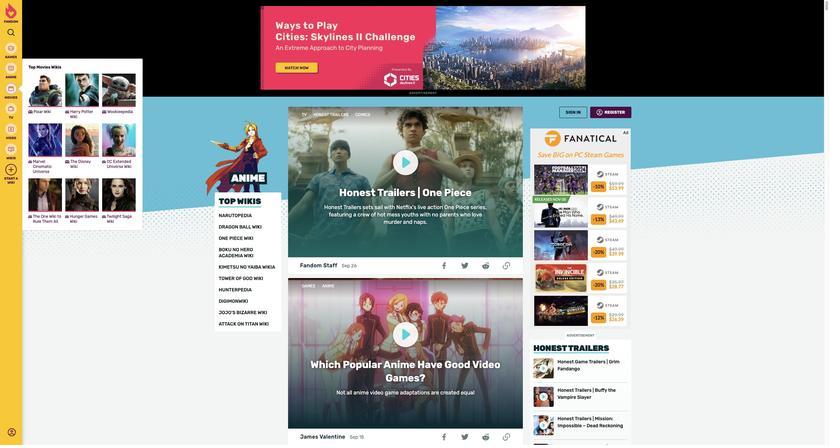 Task type: describe. For each thing, give the bounding box(es) containing it.
parents
[[440, 212, 459, 218]]

live
[[418, 204, 426, 211]]

fandom link
[[1, 3, 21, 24]]

tower
[[219, 276, 235, 282]]

all
[[53, 219, 58, 224]]

register link
[[590, 107, 631, 118]]

honest for honest trailers | buffy the vampire slayer
[[558, 388, 574, 394]]

comics
[[355, 113, 370, 117]]

1 horizontal spatial tv link
[[300, 113, 309, 117]]

the for the one wiki to rule them all
[[33, 214, 40, 219]]

| for mission:
[[593, 416, 594, 422]]

pixar
[[33, 109, 43, 114]]

hunger games wiki
[[70, 214, 97, 224]]

• for anime
[[318, 284, 320, 289]]

sign in
[[566, 110, 581, 115]]

have
[[417, 359, 442, 371]]

kimetsu
[[219, 265, 239, 270]]

honest for honest trailers
[[533, 344, 567, 353]]

which
[[311, 359, 341, 371]]

games inside hunger games wiki
[[85, 214, 97, 219]]

dragon ball wiki link
[[219, 224, 277, 231]]

honest trailers | buffy the vampire slayer
[[558, 388, 616, 401]]

jojo's bizarre wiki link
[[219, 310, 277, 316]]

and
[[403, 219, 413, 225]]

which popular anime have good video games? link
[[300, 358, 511, 386]]

0 horizontal spatial tv link
[[0, 103, 22, 120]]

fandom staff link
[[300, 263, 339, 269]]

boku no hero academia wiki
[[219, 247, 254, 259]]

harry potter wiki link
[[65, 74, 99, 119]]

top for top wikis
[[219, 197, 236, 206]]

wiki inside harry potter wiki
[[70, 114, 77, 119]]

2 horizontal spatial wikis
[[237, 197, 261, 206]]

dc extended universe wiki link
[[102, 123, 136, 169]]

saga
[[122, 214, 132, 219]]

good
[[445, 359, 470, 371]]

boku no hero academia wiki link
[[219, 247, 277, 259]]

start a wiki link
[[0, 164, 22, 185]]

0 horizontal spatial of
[[236, 276, 242, 282]]

wiki up titan
[[258, 310, 267, 316]]

naps.
[[414, 219, 427, 225]]

fandom
[[300, 263, 322, 269]]

1 horizontal spatial with
[[420, 212, 431, 218]]

| for buffy
[[593, 388, 594, 394]]

tower of god wiki link
[[219, 276, 277, 282]]

honest trailers | mission: impossible – dead reckoning link
[[558, 416, 628, 430]]

mission:
[[595, 416, 613, 422]]

trailers for honest trailers | mission: impossible – dead reckoning
[[575, 416, 592, 422]]

reckoning
[[599, 423, 623, 429]]

created
[[440, 390, 460, 396]]

0 vertical spatial with
[[384, 204, 395, 211]]

hunger
[[70, 214, 84, 219]]

them
[[42, 219, 53, 224]]

sep for honest
[[342, 263, 350, 269]]

sign
[[566, 110, 576, 115]]

god
[[243, 276, 253, 282]]

universe for extended
[[107, 164, 123, 169]]

0 vertical spatial piece
[[444, 187, 472, 199]]

1 horizontal spatial anime link
[[321, 284, 336, 289]]

0 horizontal spatial wikis
[[6, 156, 16, 160]]

impossible
[[558, 423, 582, 429]]

all
[[347, 390, 352, 396]]

0 vertical spatial advertisement region
[[261, 6, 586, 90]]

a inside start a wiki
[[16, 177, 18, 181]]

cinematic
[[33, 164, 52, 169]]

0 horizontal spatial games link
[[0, 42, 22, 59]]

trailers for honest trailers
[[568, 344, 609, 353]]

dc
[[107, 159, 112, 164]]

dead
[[587, 423, 598, 429]]

sign in link
[[559, 107, 587, 118]]

pixar wiki link
[[28, 74, 62, 115]]

wiki right pixar
[[44, 109, 51, 114]]

wiki right titan
[[259, 322, 269, 327]]

anime up the movies "link"
[[6, 75, 16, 79]]

digimonwiki
[[219, 299, 248, 305]]

the for the disney wiki
[[70, 159, 77, 164]]

start a wiki
[[4, 177, 18, 185]]

games for games
[[5, 55, 17, 59]]

anime up top wikis
[[231, 173, 265, 185]]

one inside honest trailers | one piece link
[[422, 187, 442, 199]]

narutopedia link
[[219, 213, 277, 219]]

attack on titan wiki
[[219, 322, 269, 327]]

netflix's
[[396, 204, 416, 211]]

crew
[[358, 212, 370, 218]]

one piece wiki link
[[219, 236, 277, 242]]

not all anime video game adaptations are created equal
[[336, 390, 475, 396]]

15
[[359, 435, 364, 441]]

featuring
[[329, 212, 352, 218]]

buffy
[[595, 388, 607, 394]]

narutopedia
[[219, 213, 252, 219]]

james valentine
[[300, 434, 345, 441]]

0 horizontal spatial video
[[6, 136, 16, 140]]

2 vertical spatial piece
[[229, 236, 243, 242]]

trailers left comics
[[330, 113, 349, 117]]

kimetsu no yaiba wikia
[[219, 265, 275, 270]]

no for kimetsu no yaiba wikia
[[240, 265, 247, 270]]

honest for honest trailers | mission: impossible – dead reckoning
[[558, 416, 574, 422]]

anime down staff
[[322, 284, 334, 289]]

movies inside "link"
[[5, 96, 17, 100]]

harry potter wiki
[[70, 109, 93, 119]]

honest trailers
[[533, 344, 609, 353]]

games?
[[386, 373, 425, 385]]

the disney wiki link
[[65, 123, 99, 169]]

wookieepedia
[[107, 109, 133, 114]]

disney
[[78, 159, 91, 164]]

honest game trailers | grim fandango link
[[558, 359, 628, 373]]

twilight saga wiki link
[[102, 178, 136, 224]]

• for honest
[[309, 113, 311, 117]]

anime inside which popular anime have good video games?
[[384, 359, 415, 371]]

honest trailers | one piece link
[[300, 186, 511, 200]]

hero
[[240, 247, 253, 253]]

youths
[[401, 212, 419, 218]]

grim
[[609, 359, 620, 365]]

start
[[4, 177, 15, 181]]

video
[[370, 390, 384, 396]]

advertisement
[[409, 91, 437, 95]]

attack on titan wiki link
[[219, 322, 277, 328]]



Task type: locate. For each thing, give the bounding box(es) containing it.
0 horizontal spatial •
[[309, 113, 311, 117]]

game
[[385, 390, 399, 396]]

trailers up netflix's
[[377, 187, 416, 199]]

26
[[351, 263, 357, 269]]

honest game trailers | grim fandango
[[558, 359, 620, 372]]

rule
[[33, 219, 41, 224]]

the inside the disney wiki
[[70, 159, 77, 164]]

anime link down staff
[[321, 284, 336, 289]]

top up narutopedia on the left of page
[[219, 197, 236, 206]]

| for one
[[418, 187, 420, 199]]

the inside the one wiki to rule them all
[[33, 214, 40, 219]]

wiki inside twilight saga wiki
[[107, 219, 114, 224]]

wiki down start
[[7, 181, 15, 185]]

a inside honest trailers sets sail with netflix's live action one piece series, featuring a crew of hot mess youths with no parents who love murder and naps.
[[353, 212, 356, 218]]

honest trailers link
[[312, 113, 351, 117]]

extended
[[113, 159, 131, 164]]

movies
[[36, 65, 50, 70], [5, 96, 17, 100]]

the up rule
[[33, 214, 40, 219]]

piece inside honest trailers sets sail with netflix's live action one piece series, featuring a crew of hot mess youths with no parents who love murder and naps.
[[456, 204, 469, 211]]

tv for tv • honest trailers • comics
[[302, 113, 307, 117]]

| up dead
[[593, 416, 594, 422]]

| inside honest game trailers | grim fandango
[[607, 359, 608, 365]]

0 horizontal spatial with
[[384, 204, 395, 211]]

1 horizontal spatial a
[[353, 212, 356, 218]]

the left disney
[[70, 159, 77, 164]]

• left honest trailers link
[[309, 113, 311, 117]]

0 vertical spatial top
[[28, 65, 36, 70]]

one inside honest trailers sets sail with netflix's live action one piece series, featuring a crew of hot mess youths with no parents who love murder and naps.
[[444, 204, 454, 211]]

wiki inside boku no hero academia wiki
[[244, 253, 254, 259]]

no for boku no hero academia wiki
[[233, 247, 239, 253]]

the one wiki to rule them all link
[[28, 178, 62, 224]]

series,
[[471, 204, 487, 211]]

1 vertical spatial universe
[[33, 169, 49, 174]]

the
[[70, 159, 77, 164], [33, 214, 40, 219]]

wiki down twilight
[[107, 219, 114, 224]]

honest inside honest trailers | buffy the vampire slayer
[[558, 388, 574, 394]]

no left the yaiba
[[240, 265, 247, 270]]

titan
[[245, 322, 258, 327]]

0 vertical spatial games link
[[0, 42, 22, 59]]

0 vertical spatial no
[[432, 212, 438, 218]]

ball
[[239, 224, 251, 230]]

potter
[[81, 109, 93, 114]]

sep for which
[[350, 435, 358, 441]]

• down the fandom staff
[[318, 284, 320, 289]]

games for games • anime
[[302, 284, 315, 289]]

a right start
[[16, 177, 18, 181]]

to
[[57, 214, 61, 219]]

1 horizontal spatial wikis
[[51, 65, 61, 70]]

honest trailers | one piece
[[339, 187, 472, 199]]

honest inside honest trailers sets sail with netflix's live action one piece series, featuring a crew of hot mess youths with no parents who love murder and naps.
[[324, 204, 342, 211]]

games link
[[0, 42, 22, 59], [300, 284, 318, 289]]

0 vertical spatial games
[[5, 55, 17, 59]]

of
[[371, 212, 376, 218], [236, 276, 242, 282]]

wiki down hero
[[244, 253, 254, 259]]

honest trailers | buffy the vampire slayer link
[[558, 387, 628, 401]]

of left god
[[236, 276, 242, 282]]

love
[[472, 212, 482, 218]]

trailers up game
[[568, 344, 609, 353]]

with up mess
[[384, 204, 395, 211]]

one piece wiki
[[219, 236, 253, 242]]

wikis up narutopedia link
[[237, 197, 261, 206]]

sep left 15
[[350, 435, 358, 441]]

2 vertical spatial wikis
[[237, 197, 261, 206]]

no up academia
[[233, 247, 239, 253]]

tv left honest trailers link
[[302, 113, 307, 117]]

honest trailers | mission: impossible – dead reckoning
[[558, 416, 623, 429]]

1 vertical spatial piece
[[456, 204, 469, 211]]

1 horizontal spatial games
[[85, 214, 97, 219]]

marvel
[[33, 159, 45, 164]]

1 horizontal spatial video
[[472, 359, 500, 371]]

wiki inside the disney wiki
[[70, 164, 78, 169]]

1 vertical spatial with
[[420, 212, 431, 218]]

wookieepedia link
[[102, 74, 136, 115]]

twilight saga wiki
[[107, 214, 132, 224]]

honest inside honest game trailers | grim fandango
[[558, 359, 574, 365]]

2 horizontal spatial games
[[302, 284, 315, 289]]

universe down dc
[[107, 164, 123, 169]]

1 horizontal spatial universe
[[107, 164, 123, 169]]

wiki inside hunger games wiki
[[70, 219, 77, 224]]

jojo's bizarre wiki
[[219, 310, 267, 316]]

| inside honest trailers | mission: impossible – dead reckoning
[[593, 416, 594, 422]]

1 vertical spatial no
[[233, 247, 239, 253]]

anime up 'games?'
[[384, 359, 415, 371]]

1 vertical spatial a
[[353, 212, 356, 218]]

honest for honest trailers sets sail with netflix's live action one piece series, featuring a crew of hot mess youths with no parents who love murder and naps.
[[324, 204, 342, 211]]

wikis
[[51, 65, 61, 70], [6, 156, 16, 160], [237, 197, 261, 206]]

hunterpedia
[[219, 288, 252, 293]]

which popular anime have good video games?
[[311, 359, 500, 385]]

no inside boku no hero academia wiki
[[233, 247, 239, 253]]

wiki down harry
[[70, 114, 77, 119]]

0 horizontal spatial a
[[16, 177, 18, 181]]

1 vertical spatial advertisement region
[[530, 129, 631, 330]]

0 vertical spatial sep
[[342, 263, 350, 269]]

wiki down 'dragon ball wiki' link
[[244, 236, 253, 242]]

0 vertical spatial wikis
[[51, 65, 61, 70]]

trailers
[[330, 113, 349, 117], [377, 187, 416, 199], [343, 204, 361, 211], [568, 344, 609, 353], [589, 359, 606, 365], [575, 388, 592, 394], [575, 416, 592, 422]]

sep left "26"
[[342, 263, 350, 269]]

top for top movies wikis
[[28, 65, 36, 70]]

one inside one piece wiki link
[[219, 236, 228, 242]]

wiki inside start a wiki
[[7, 181, 15, 185]]

anime link up the movies "link"
[[0, 63, 22, 80]]

| left the grim
[[607, 359, 608, 365]]

wikis up "pixar wiki" link
[[51, 65, 61, 70]]

1 vertical spatial video
[[472, 359, 500, 371]]

tv link
[[0, 103, 22, 120], [300, 113, 309, 117]]

pixar wiki
[[33, 109, 51, 114]]

| inside honest trailers | one piece link
[[418, 187, 420, 199]]

2 horizontal spatial •
[[351, 113, 353, 117]]

one up the boku
[[219, 236, 228, 242]]

1 vertical spatial movies
[[5, 96, 17, 100]]

0 horizontal spatial games
[[5, 55, 17, 59]]

tv link left honest trailers link
[[300, 113, 309, 117]]

0 vertical spatial universe
[[107, 164, 123, 169]]

wiki right cinematic
[[70, 164, 78, 169]]

universe down cinematic
[[33, 169, 49, 174]]

2 vertical spatial no
[[240, 265, 247, 270]]

sail
[[375, 204, 383, 211]]

tv up "video" link
[[9, 116, 13, 120]]

0 vertical spatial a
[[16, 177, 18, 181]]

no down action
[[432, 212, 438, 218]]

with down live
[[420, 212, 431, 218]]

anime
[[354, 390, 369, 396]]

wikia
[[262, 265, 275, 270]]

0 horizontal spatial movies
[[5, 96, 17, 100]]

tv • honest trailers • comics
[[302, 113, 370, 117]]

trailers for honest trailers sets sail with netflix's live action one piece series, featuring a crew of hot mess youths with no parents who love murder and naps.
[[343, 204, 361, 211]]

no
[[432, 212, 438, 218], [233, 247, 239, 253], [240, 265, 247, 270]]

of left hot
[[371, 212, 376, 218]]

video inside which popular anime have good video games?
[[472, 359, 500, 371]]

1 horizontal spatial tv
[[302, 113, 307, 117]]

1 vertical spatial games
[[85, 214, 97, 219]]

trailers for honest trailers | one piece
[[377, 187, 416, 199]]

a left crew
[[353, 212, 356, 218]]

sep 15
[[350, 435, 364, 441]]

tv link up "video" link
[[0, 103, 22, 120]]

universe inside dc extended universe wiki
[[107, 164, 123, 169]]

0 horizontal spatial top
[[28, 65, 36, 70]]

who
[[460, 212, 471, 218]]

1 vertical spatial wikis
[[6, 156, 16, 160]]

0 horizontal spatial tv
[[9, 116, 13, 120]]

video link
[[0, 123, 22, 140]]

trailers inside honest trailers sets sail with netflix's live action one piece series, featuring a crew of hot mess youths with no parents who love murder and naps.
[[343, 204, 361, 211]]

honest inside honest trailers | mission: impossible – dead reckoning
[[558, 416, 574, 422]]

0 horizontal spatial the
[[33, 214, 40, 219]]

1 vertical spatial games link
[[300, 284, 318, 289]]

0 vertical spatial of
[[371, 212, 376, 218]]

1 horizontal spatial •
[[318, 284, 320, 289]]

top up "pixar wiki" link
[[28, 65, 36, 70]]

trailers up crew
[[343, 204, 361, 211]]

the one wiki to rule them all
[[33, 214, 61, 224]]

honest for honest game trailers | grim fandango
[[558, 359, 574, 365]]

0 horizontal spatial anime link
[[0, 63, 22, 80]]

1 horizontal spatial top
[[219, 197, 236, 206]]

mess
[[387, 212, 400, 218]]

wiki down extended
[[124, 164, 131, 169]]

wiki right god
[[254, 276, 263, 282]]

hunger games wiki link
[[65, 178, 99, 224]]

0 vertical spatial movies
[[36, 65, 50, 70]]

2 horizontal spatial no
[[432, 212, 438, 218]]

wiki up all
[[49, 214, 56, 219]]

digimonwiki link
[[219, 299, 277, 305]]

wiki inside dc extended universe wiki
[[124, 164, 131, 169]]

1 vertical spatial anime link
[[321, 284, 336, 289]]

0 horizontal spatial universe
[[33, 169, 49, 174]]

trailers for honest trailers | buffy the vampire slayer
[[575, 388, 592, 394]]

universe inside the marvel cinematic universe
[[33, 169, 49, 174]]

honest for honest trailers | one piece
[[339, 187, 376, 199]]

yaiba
[[248, 265, 261, 270]]

one inside the one wiki to rule them all
[[41, 214, 48, 219]]

0 vertical spatial the
[[70, 159, 77, 164]]

marvel cinematic universe link
[[28, 123, 62, 174]]

| up live
[[418, 187, 420, 199]]

one up action
[[422, 187, 442, 199]]

one up the "them"
[[41, 214, 48, 219]]

marvel cinematic universe
[[33, 159, 52, 174]]

1 horizontal spatial of
[[371, 212, 376, 218]]

tv
[[302, 113, 307, 117], [9, 116, 13, 120]]

top
[[28, 65, 36, 70], [219, 197, 236, 206]]

sep 26
[[342, 263, 357, 269]]

1 vertical spatial of
[[236, 276, 242, 282]]

murder
[[384, 219, 402, 225]]

1 horizontal spatial no
[[240, 265, 247, 270]]

1 vertical spatial sep
[[350, 435, 358, 441]]

| left buffy in the right of the page
[[593, 388, 594, 394]]

action
[[427, 204, 443, 211]]

academia
[[219, 253, 243, 259]]

0 vertical spatial anime link
[[0, 63, 22, 80]]

trailers up slayer
[[575, 388, 592, 394]]

in
[[577, 110, 581, 115]]

no inside honest trailers sets sail with netflix's live action one piece series, featuring a crew of hot mess youths with no parents who love murder and naps.
[[432, 212, 438, 218]]

0 horizontal spatial no
[[233, 247, 239, 253]]

adaptations
[[400, 390, 430, 396]]

slayer
[[577, 395, 591, 401]]

dragon
[[219, 224, 238, 230]]

universe for cinematic
[[33, 169, 49, 174]]

1 horizontal spatial games link
[[300, 284, 318, 289]]

trailers inside honest game trailers | grim fandango
[[589, 359, 606, 365]]

register
[[605, 110, 625, 115]]

wiki inside the one wiki to rule them all
[[49, 214, 56, 219]]

• left comics link
[[351, 113, 353, 117]]

trailers up –
[[575, 416, 592, 422]]

|
[[418, 187, 420, 199], [607, 359, 608, 365], [593, 388, 594, 394], [593, 416, 594, 422]]

0 vertical spatial video
[[6, 136, 16, 140]]

trailers inside honest trailers | buffy the vampire slayer
[[575, 388, 592, 394]]

trailers inside honest trailers | mission: impossible – dead reckoning
[[575, 416, 592, 422]]

tv for tv
[[9, 116, 13, 120]]

honest
[[314, 113, 329, 117], [339, 187, 376, 199], [324, 204, 342, 211], [533, 344, 567, 353], [558, 359, 574, 365], [558, 388, 574, 394], [558, 416, 574, 422]]

one
[[422, 187, 442, 199], [444, 204, 454, 211], [41, 214, 48, 219], [219, 236, 228, 242]]

1 horizontal spatial movies
[[36, 65, 50, 70]]

of inside honest trailers sets sail with netflix's live action one piece series, featuring a crew of hot mess youths with no parents who love murder and naps.
[[371, 212, 376, 218]]

wikis up start a wiki link
[[6, 156, 16, 160]]

1 vertical spatial the
[[33, 214, 40, 219]]

fandom staff
[[300, 263, 337, 269]]

dc extended universe wiki
[[107, 159, 131, 169]]

bizarre
[[237, 310, 257, 316]]

–
[[583, 423, 586, 429]]

2 vertical spatial games
[[302, 284, 315, 289]]

1 vertical spatial top
[[219, 197, 236, 206]]

wiki down "hunger"
[[70, 219, 77, 224]]

sep
[[342, 263, 350, 269], [350, 435, 358, 441]]

| inside honest trailers | buffy the vampire slayer
[[593, 388, 594, 394]]

advertisement region
[[261, 6, 586, 90], [530, 129, 631, 330]]

1 horizontal spatial the
[[70, 159, 77, 164]]

wiki right ball
[[252, 224, 262, 230]]

trailers right game
[[589, 359, 606, 365]]

one up parents
[[444, 204, 454, 211]]



Task type: vqa. For each thing, say whether or not it's contained in the screenshot.
topmost the Add
no



